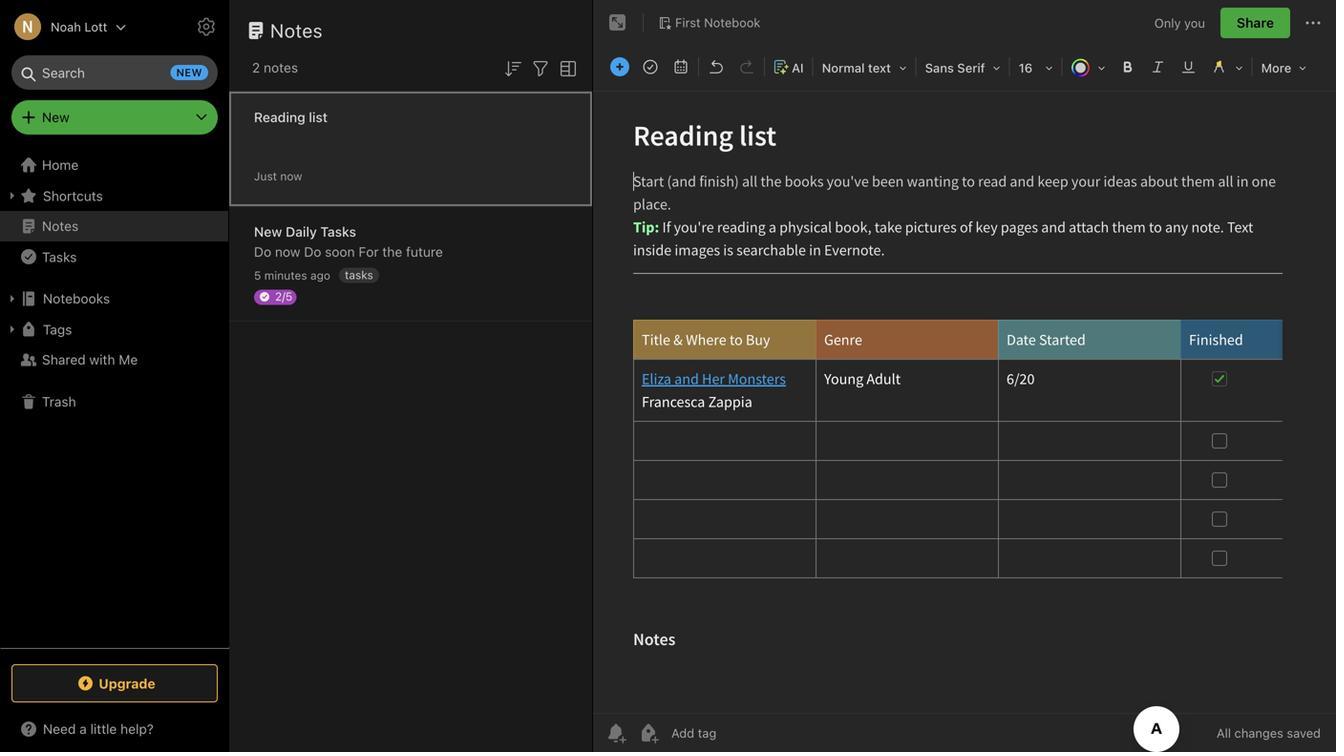 Task type: vqa. For each thing, say whether or not it's contained in the screenshot.
add tag image
yes



Task type: locate. For each thing, give the bounding box(es) containing it.
new left "daily" at left
[[254, 224, 282, 240]]

first notebook button
[[652, 10, 767, 36]]

notebook
[[704, 15, 761, 30]]

calendar event image
[[668, 54, 695, 80]]

0 horizontal spatial tasks
[[42, 249, 77, 265]]

shared
[[42, 352, 86, 368]]

tasks up notebooks
[[42, 249, 77, 265]]

0 vertical spatial notes
[[270, 19, 323, 42]]

italic image
[[1145, 54, 1172, 80]]

1 do from the left
[[254, 244, 271, 260]]

future
[[406, 244, 443, 260]]

shortcuts
[[43, 188, 103, 204]]

share button
[[1221, 8, 1291, 38]]

do down new daily tasks
[[304, 244, 321, 260]]

notes
[[270, 19, 323, 42], [42, 218, 79, 234]]

Insert field
[[606, 54, 634, 80]]

Account field
[[0, 8, 126, 46]]

sans
[[925, 61, 954, 75]]

1 horizontal spatial do
[[304, 244, 321, 260]]

1 vertical spatial new
[[254, 224, 282, 240]]

1 horizontal spatial tasks
[[320, 224, 356, 240]]

now up minutes
[[275, 244, 300, 260]]

1 vertical spatial tasks
[[42, 249, 77, 265]]

now for do
[[275, 244, 300, 260]]

new up home
[[42, 109, 70, 125]]

click to collapse image
[[222, 717, 236, 740]]

1 horizontal spatial new
[[254, 224, 282, 240]]

5 minutes ago
[[254, 269, 331, 282]]

0 horizontal spatial new
[[42, 109, 70, 125]]

noah
[[51, 20, 81, 34]]

add filters image
[[529, 57, 552, 80]]

help?
[[120, 722, 154, 738]]

2 notes
[[252, 60, 298, 75]]

noah lott
[[51, 20, 107, 34]]

1 vertical spatial notes
[[42, 218, 79, 234]]

minutes
[[264, 269, 307, 282]]

do
[[254, 244, 271, 260], [304, 244, 321, 260]]

View options field
[[552, 55, 580, 80]]

first notebook
[[675, 15, 761, 30]]

expand notebooks image
[[5, 291, 20, 307]]

upgrade
[[99, 676, 155, 692]]

0 vertical spatial now
[[280, 170, 302, 183]]

Add tag field
[[670, 726, 813, 742]]

More field
[[1255, 54, 1314, 81]]

notes inside tree
[[42, 218, 79, 234]]

1 horizontal spatial notes
[[270, 19, 323, 42]]

new daily tasks
[[254, 224, 356, 240]]

do now do soon for the future
[[254, 244, 443, 260]]

with
[[89, 352, 115, 368]]

tasks
[[320, 224, 356, 240], [42, 249, 77, 265]]

tree
[[0, 150, 229, 648]]

now right just
[[280, 170, 302, 183]]

all
[[1217, 727, 1231, 741]]

Font color field
[[1065, 54, 1113, 81]]

bold image
[[1115, 54, 1141, 80]]

serif
[[958, 61, 985, 75]]

1 vertical spatial now
[[275, 244, 300, 260]]

little
[[90, 722, 117, 738]]

tasks up soon
[[320, 224, 356, 240]]

tree containing home
[[0, 150, 229, 648]]

just
[[254, 170, 277, 183]]

2/5
[[275, 290, 293, 303]]

new
[[42, 109, 70, 125], [254, 224, 282, 240]]

first
[[675, 15, 701, 30]]

0 horizontal spatial do
[[254, 244, 271, 260]]

5
[[254, 269, 261, 282]]

notes up notes
[[270, 19, 323, 42]]

do up 5
[[254, 244, 271, 260]]

now
[[280, 170, 302, 183], [275, 244, 300, 260]]

WHAT'S NEW field
[[0, 715, 229, 745]]

notes down shortcuts
[[42, 218, 79, 234]]

Sort options field
[[502, 55, 524, 80]]

tasks
[[345, 268, 373, 282]]

0 horizontal spatial notes
[[42, 218, 79, 234]]

expand note image
[[607, 11, 630, 34]]

trash
[[42, 394, 76, 410]]

new
[[176, 66, 203, 79]]

reading list
[[254, 109, 328, 125]]

new inside popup button
[[42, 109, 70, 125]]

shared with me
[[42, 352, 138, 368]]

soon
[[325, 244, 355, 260]]

lott
[[84, 20, 107, 34]]

2
[[252, 60, 260, 75]]

0 vertical spatial new
[[42, 109, 70, 125]]

new search field
[[25, 55, 208, 90]]

tasks button
[[0, 242, 228, 272]]

Add filters field
[[529, 55, 552, 80]]



Task type: describe. For each thing, give the bounding box(es) containing it.
ai button
[[767, 54, 811, 81]]

Highlight field
[[1204, 54, 1250, 81]]

the
[[383, 244, 402, 260]]

settings image
[[195, 15, 218, 38]]

notes link
[[0, 211, 228, 242]]

notes
[[264, 60, 298, 75]]

daily
[[286, 224, 317, 240]]

tags button
[[0, 314, 228, 345]]

text
[[868, 61, 891, 75]]

home
[[42, 157, 79, 173]]

share
[[1237, 15, 1274, 31]]

notebooks link
[[0, 284, 228, 314]]

reading
[[254, 109, 305, 125]]

2 do from the left
[[304, 244, 321, 260]]

all changes saved
[[1217, 727, 1321, 741]]

ago
[[310, 269, 331, 282]]

more actions image
[[1302, 11, 1325, 34]]

a
[[79, 722, 87, 738]]

changes
[[1235, 727, 1284, 741]]

add tag image
[[637, 722, 660, 745]]

normal text
[[822, 61, 891, 75]]

underline image
[[1176, 54, 1202, 80]]

undo image
[[703, 54, 730, 80]]

task image
[[637, 54, 664, 80]]

you
[[1185, 16, 1206, 30]]

note window element
[[593, 0, 1337, 753]]

need a little help?
[[43, 722, 154, 738]]

0 vertical spatial tasks
[[320, 224, 356, 240]]

now for just
[[280, 170, 302, 183]]

tags
[[43, 322, 72, 337]]

ai
[[792, 61, 804, 75]]

normal
[[822, 61, 865, 75]]

More actions field
[[1302, 8, 1325, 38]]

sans serif
[[925, 61, 985, 75]]

upgrade button
[[11, 665, 218, 703]]

shortcuts button
[[0, 181, 228, 211]]

Font family field
[[919, 54, 1008, 81]]

notebooks
[[43, 291, 110, 307]]

need
[[43, 722, 76, 738]]

tasks inside button
[[42, 249, 77, 265]]

expand tags image
[[5, 322, 20, 337]]

Font size field
[[1012, 54, 1060, 81]]

Heading level field
[[816, 54, 914, 81]]

new button
[[11, 100, 218, 135]]

list
[[309, 109, 328, 125]]

add a reminder image
[[605, 722, 628, 745]]

Search text field
[[25, 55, 204, 90]]

new for new daily tasks
[[254, 224, 282, 240]]

more
[[1262, 61, 1292, 75]]

only you
[[1155, 16, 1206, 30]]

Note Editor text field
[[593, 92, 1337, 714]]

new for new
[[42, 109, 70, 125]]

home link
[[0, 150, 229, 181]]

shared with me link
[[0, 345, 228, 375]]

saved
[[1287, 727, 1321, 741]]

me
[[119, 352, 138, 368]]

trash link
[[0, 387, 228, 417]]

for
[[359, 244, 379, 260]]

just now
[[254, 170, 302, 183]]

16
[[1019, 61, 1033, 75]]

only
[[1155, 16, 1181, 30]]



